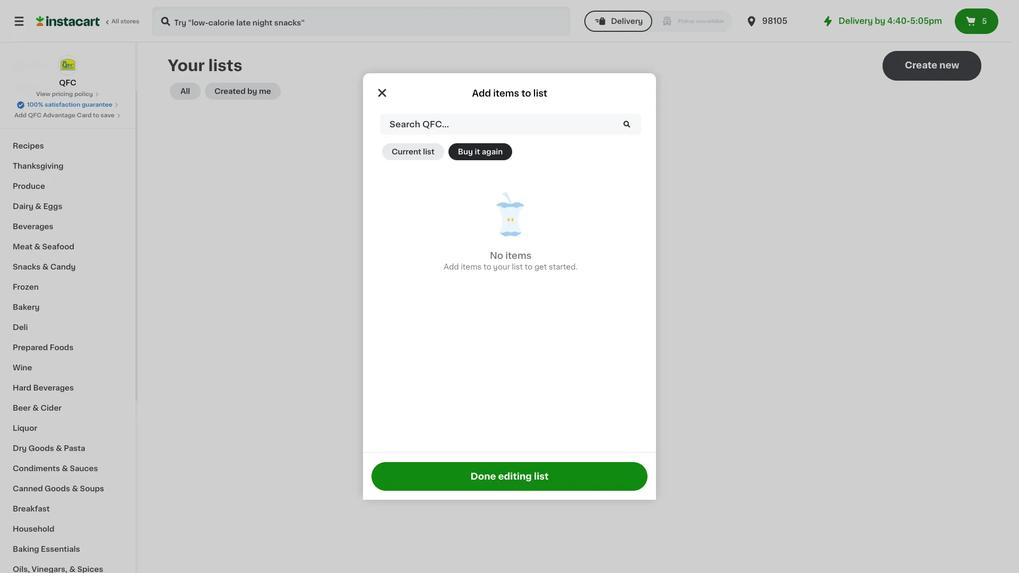 Task type: describe. For each thing, give the bounding box(es) containing it.
create for create a list
[[547, 255, 579, 264]]

card
[[77, 113, 92, 118]]

eggs
[[43, 203, 62, 210]]

search qfc...
[[390, 120, 449, 128]]

condiments
[[13, 465, 60, 473]]

created by me
[[214, 88, 271, 95]]

4:40-
[[888, 17, 911, 25]]

done editing list
[[471, 472, 549, 481]]

to left your in the top of the page
[[484, 264, 491, 271]]

create new
[[905, 61, 960, 70]]

no
[[490, 252, 503, 261]]

to down the guarantee
[[93, 113, 99, 118]]

1 vertical spatial beverages
[[33, 384, 74, 392]]

again inside button
[[482, 148, 503, 156]]

to left get on the top right of page
[[525, 264, 533, 271]]

household link
[[6, 519, 129, 539]]

will
[[571, 232, 583, 239]]

prepared
[[13, 344, 48, 351]]

5 button
[[955, 8, 999, 34]]

a
[[581, 255, 586, 264]]

all button
[[170, 83, 201, 100]]

it inside button
[[475, 148, 480, 156]]

0 horizontal spatial it
[[47, 83, 52, 91]]

add for add items to list
[[472, 89, 491, 98]]

dairy
[[13, 203, 33, 210]]

current list
[[392, 148, 435, 156]]

baking essentials link
[[6, 539, 129, 560]]

0 vertical spatial beverages
[[13, 223, 53, 230]]

baking essentials
[[13, 546, 80, 553]]

pricing
[[52, 91, 73, 97]]

all stores
[[111, 19, 139, 24]]

new
[[940, 61, 960, 70]]

pasta
[[64, 445, 85, 452]]

stores
[[120, 19, 139, 24]]

save
[[101, 113, 115, 118]]

shop
[[30, 62, 50, 70]]

list right editing
[[534, 472, 549, 481]]

shop link
[[6, 55, 129, 76]]

wine link
[[6, 358, 129, 378]]

editing
[[498, 472, 532, 481]]

all for all stores
[[111, 19, 119, 24]]

delivery by 4:40-5:05pm
[[839, 17, 942, 25]]

baking
[[13, 546, 39, 553]]

all for all
[[180, 88, 190, 95]]

& for condiments
[[62, 465, 68, 473]]

guarantee
[[82, 102, 112, 108]]

dry goods & pasta
[[13, 445, 85, 452]]

0 vertical spatial qfc
[[59, 79, 76, 87]]

add qfc advantage card to save
[[14, 113, 115, 118]]

qfc link
[[58, 55, 78, 88]]

created
[[214, 88, 246, 95]]

meat & seafood link
[[6, 237, 129, 257]]

items for add
[[493, 89, 519, 98]]

snacks & candy link
[[6, 257, 129, 277]]

lists you create will be saved here.
[[510, 232, 639, 239]]

deli
[[13, 324, 28, 331]]

to up search qfc... button
[[522, 89, 531, 98]]

hard beverages link
[[6, 378, 129, 398]]

be
[[585, 232, 595, 239]]

done
[[471, 472, 496, 481]]

lists for lists
[[30, 105, 48, 112]]

100% satisfaction guarantee
[[27, 102, 112, 108]]

canned
[[13, 485, 43, 493]]

lists for lists you create will be saved here.
[[510, 232, 528, 239]]

add qfc advantage card to save link
[[14, 111, 121, 120]]

beer & cider link
[[6, 398, 129, 418]]

service type group
[[585, 11, 733, 32]]

dairy & eggs link
[[6, 196, 129, 217]]

dry goods & pasta link
[[6, 439, 129, 459]]

delivery button
[[585, 11, 653, 32]]

5
[[982, 18, 987, 25]]

items for no
[[506, 252, 532, 261]]

cider
[[41, 405, 62, 412]]

& for meat
[[34, 243, 40, 251]]

all stores link
[[36, 6, 140, 36]]

meat
[[13, 243, 32, 251]]

thanksgiving link
[[6, 156, 129, 176]]

0 horizontal spatial buy
[[30, 83, 45, 91]]

candy
[[50, 263, 76, 271]]

you
[[530, 232, 544, 239]]

list up search qfc... button
[[533, 89, 548, 98]]

98105 button
[[745, 6, 809, 36]]

canned goods & soups
[[13, 485, 104, 493]]

view pricing policy link
[[36, 90, 99, 99]]

add for add qfc advantage card to save
[[14, 113, 27, 118]]

delivery by 4:40-5:05pm link
[[822, 15, 942, 28]]

list_add_items dialog
[[363, 73, 656, 500]]

condiments & sauces
[[13, 465, 98, 473]]

view pricing policy
[[36, 91, 93, 97]]

deli link
[[6, 317, 129, 338]]

0 horizontal spatial again
[[54, 83, 75, 91]]

dairy & eggs
[[13, 203, 62, 210]]

prepared foods
[[13, 344, 73, 351]]



Task type: locate. For each thing, give the bounding box(es) containing it.
by left the me on the left top of page
[[247, 88, 257, 95]]

list right current
[[423, 148, 435, 156]]

& inside "link"
[[33, 405, 39, 412]]

by for delivery
[[875, 17, 886, 25]]

add up search qfc... button
[[472, 89, 491, 98]]

delivery for delivery by 4:40-5:05pm
[[839, 17, 873, 25]]

98105
[[762, 17, 788, 25]]

foods
[[50, 344, 73, 351]]

1 horizontal spatial buy it again
[[458, 148, 503, 156]]

lists link
[[6, 98, 129, 119]]

dry
[[13, 445, 27, 452]]

1 vertical spatial all
[[180, 88, 190, 95]]

liquor link
[[6, 418, 129, 439]]

& for beer
[[33, 405, 39, 412]]

1 vertical spatial lists
[[510, 232, 528, 239]]

beverages down dairy & eggs
[[13, 223, 53, 230]]

1 vertical spatial create
[[547, 255, 579, 264]]

0 horizontal spatial lists
[[30, 105, 48, 112]]

1 vertical spatial by
[[247, 88, 257, 95]]

1 vertical spatial buy
[[458, 148, 473, 156]]

liquor
[[13, 425, 37, 432]]

breakfast link
[[6, 499, 129, 519]]

all left stores
[[111, 19, 119, 24]]

hard beverages
[[13, 384, 74, 392]]

add
[[472, 89, 491, 98], [14, 113, 27, 118], [444, 264, 459, 271]]

0 vertical spatial goods
[[29, 445, 54, 452]]

beverages link
[[6, 217, 129, 237]]

& left 'soups'
[[72, 485, 78, 493]]

0 horizontal spatial by
[[247, 88, 257, 95]]

your
[[168, 58, 205, 73]]

0 horizontal spatial add
[[14, 113, 27, 118]]

None search field
[[152, 6, 571, 36]]

beer
[[13, 405, 31, 412]]

1 horizontal spatial buy
[[458, 148, 473, 156]]

list inside no items add items to your list to get started.
[[512, 264, 523, 271]]

all inside "button"
[[180, 88, 190, 95]]

qfc down 100%
[[28, 113, 42, 118]]

0 horizontal spatial delivery
[[611, 18, 643, 25]]

& right 'meat'
[[34, 243, 40, 251]]

satisfaction
[[45, 102, 80, 108]]

& left the eggs
[[35, 203, 41, 210]]

0 horizontal spatial create
[[547, 255, 579, 264]]

create left a
[[547, 255, 579, 264]]

0 horizontal spatial qfc
[[28, 113, 42, 118]]

1 horizontal spatial all
[[180, 88, 190, 95]]

again
[[54, 83, 75, 91], [482, 148, 503, 156]]

frozen
[[13, 284, 39, 291]]

prepared foods link
[[6, 338, 129, 358]]

1 vertical spatial goods
[[45, 485, 70, 493]]

& right beer
[[33, 405, 39, 412]]

condiments & sauces link
[[6, 459, 129, 479]]

produce
[[13, 183, 45, 190]]

all inside 'link'
[[111, 19, 119, 24]]

list right your in the top of the page
[[512, 264, 523, 271]]

5:05pm
[[911, 17, 942, 25]]

1 horizontal spatial delivery
[[839, 17, 873, 25]]

buy
[[30, 83, 45, 91], [458, 148, 473, 156]]

qfc
[[59, 79, 76, 87], [28, 113, 42, 118]]

get
[[535, 264, 547, 271]]

current
[[392, 148, 421, 156]]

essentials
[[41, 546, 80, 553]]

create new button
[[883, 51, 982, 81]]

goods for dry
[[29, 445, 54, 452]]

beer & cider
[[13, 405, 62, 412]]

1 horizontal spatial again
[[482, 148, 503, 156]]

again down search qfc... button
[[482, 148, 503, 156]]

list right a
[[588, 255, 603, 264]]

it down search qfc... button
[[475, 148, 480, 156]]

0 vertical spatial items
[[493, 89, 519, 98]]

items up search qfc... button
[[493, 89, 519, 98]]

1 horizontal spatial by
[[875, 17, 886, 25]]

lists left the you
[[510, 232, 528, 239]]

frozen link
[[6, 277, 129, 297]]

delivery
[[839, 17, 873, 25], [611, 18, 643, 25]]

advantage
[[43, 113, 75, 118]]

create
[[546, 232, 569, 239]]

wine
[[13, 364, 32, 372]]

1 horizontal spatial add
[[444, 264, 459, 271]]

created by me button
[[205, 83, 281, 100]]

2 horizontal spatial add
[[472, 89, 491, 98]]

create for create new
[[905, 61, 938, 70]]

it up the view
[[47, 83, 52, 91]]

1 vertical spatial add
[[14, 113, 27, 118]]

buy inside button
[[458, 148, 473, 156]]

instacart logo image
[[36, 15, 100, 28]]

me
[[259, 88, 271, 95]]

meat & seafood
[[13, 243, 74, 251]]

goods
[[29, 445, 54, 452], [45, 485, 70, 493]]

qfc up the view pricing policy link
[[59, 79, 76, 87]]

buy it again up the view
[[30, 83, 75, 91]]

lists
[[208, 58, 242, 73]]

buy it again down search qfc... button
[[458, 148, 503, 156]]

& left pasta
[[56, 445, 62, 452]]

buy it again link
[[6, 76, 129, 98]]

seafood
[[42, 243, 74, 251]]

buy up the view
[[30, 83, 45, 91]]

bakery
[[13, 304, 40, 311]]

1 vertical spatial items
[[506, 252, 532, 261]]

no items add items to your list to get started.
[[444, 252, 578, 271]]

household
[[13, 526, 54, 533]]

delivery inside button
[[611, 18, 643, 25]]

100% satisfaction guarantee button
[[17, 99, 119, 109]]

items left your in the top of the page
[[461, 264, 482, 271]]

your lists
[[168, 58, 242, 73]]

snacks
[[13, 263, 41, 271]]

breakfast
[[13, 505, 50, 513]]

1 vertical spatial buy it again
[[458, 148, 503, 156]]

0 vertical spatial by
[[875, 17, 886, 25]]

canned goods & soups link
[[6, 479, 129, 499]]

beverages
[[13, 223, 53, 230], [33, 384, 74, 392]]

goods for canned
[[45, 485, 70, 493]]

by inside "button"
[[247, 88, 257, 95]]

add up recipes on the top
[[14, 113, 27, 118]]

& for snacks
[[42, 263, 49, 271]]

buy it again button
[[448, 143, 513, 160]]

done editing list button
[[372, 462, 648, 491]]

qfc logo image
[[58, 55, 78, 75]]

lists down the view
[[30, 105, 48, 112]]

1 vertical spatial qfc
[[28, 113, 42, 118]]

search
[[390, 120, 420, 128]]

& left sauces
[[62, 465, 68, 473]]

to
[[522, 89, 531, 98], [93, 113, 99, 118], [484, 264, 491, 271], [525, 264, 533, 271]]

add items to list
[[472, 89, 548, 98]]

beverages up "cider" at the bottom left
[[33, 384, 74, 392]]

all
[[111, 19, 119, 24], [180, 88, 190, 95]]

& for dairy
[[35, 203, 41, 210]]

0 vertical spatial add
[[472, 89, 491, 98]]

0 vertical spatial it
[[47, 83, 52, 91]]

create a list
[[547, 255, 603, 264]]

by
[[875, 17, 886, 25], [247, 88, 257, 95]]

0 horizontal spatial all
[[111, 19, 119, 24]]

0 vertical spatial buy it again
[[30, 83, 75, 91]]

your
[[493, 264, 510, 271]]

thanksgiving
[[13, 162, 64, 170]]

buy right current list button
[[458, 148, 473, 156]]

1 horizontal spatial lists
[[510, 232, 528, 239]]

100%
[[27, 102, 43, 108]]

saved
[[597, 232, 619, 239]]

buy it again inside button
[[458, 148, 503, 156]]

by left 4:40-
[[875, 17, 886, 25]]

& left candy
[[42, 263, 49, 271]]

0 horizontal spatial buy it again
[[30, 83, 75, 91]]

goods down condiments & sauces
[[45, 485, 70, 493]]

snacks & candy
[[13, 263, 76, 271]]

2 vertical spatial items
[[461, 264, 482, 271]]

started.
[[549, 264, 578, 271]]

all down your
[[180, 88, 190, 95]]

soups
[[80, 485, 104, 493]]

0 vertical spatial create
[[905, 61, 938, 70]]

add left your in the top of the page
[[444, 264, 459, 271]]

1 horizontal spatial create
[[905, 61, 938, 70]]

1 horizontal spatial it
[[475, 148, 480, 156]]

create inside button
[[905, 61, 938, 70]]

delivery for delivery
[[611, 18, 643, 25]]

1 vertical spatial again
[[482, 148, 503, 156]]

search qfc... button
[[380, 114, 642, 135]]

produce link
[[6, 176, 129, 196]]

2 vertical spatial add
[[444, 264, 459, 271]]

recipes
[[13, 142, 44, 150]]

lists
[[30, 105, 48, 112], [510, 232, 528, 239]]

1 horizontal spatial qfc
[[59, 79, 76, 87]]

create left new
[[905, 61, 938, 70]]

bakery link
[[6, 297, 129, 317]]

0 vertical spatial all
[[111, 19, 119, 24]]

1 vertical spatial it
[[475, 148, 480, 156]]

add inside no items add items to your list to get started.
[[444, 264, 459, 271]]

goods up condiments
[[29, 445, 54, 452]]

again up view pricing policy
[[54, 83, 75, 91]]

items up your in the top of the page
[[506, 252, 532, 261]]

qfc...
[[422, 120, 449, 128]]

0 vertical spatial again
[[54, 83, 75, 91]]

0 vertical spatial buy
[[30, 83, 45, 91]]

items
[[493, 89, 519, 98], [506, 252, 532, 261], [461, 264, 482, 271]]

by for created
[[247, 88, 257, 95]]

0 vertical spatial lists
[[30, 105, 48, 112]]



Task type: vqa. For each thing, say whether or not it's contained in the screenshot.
Add to the left
yes



